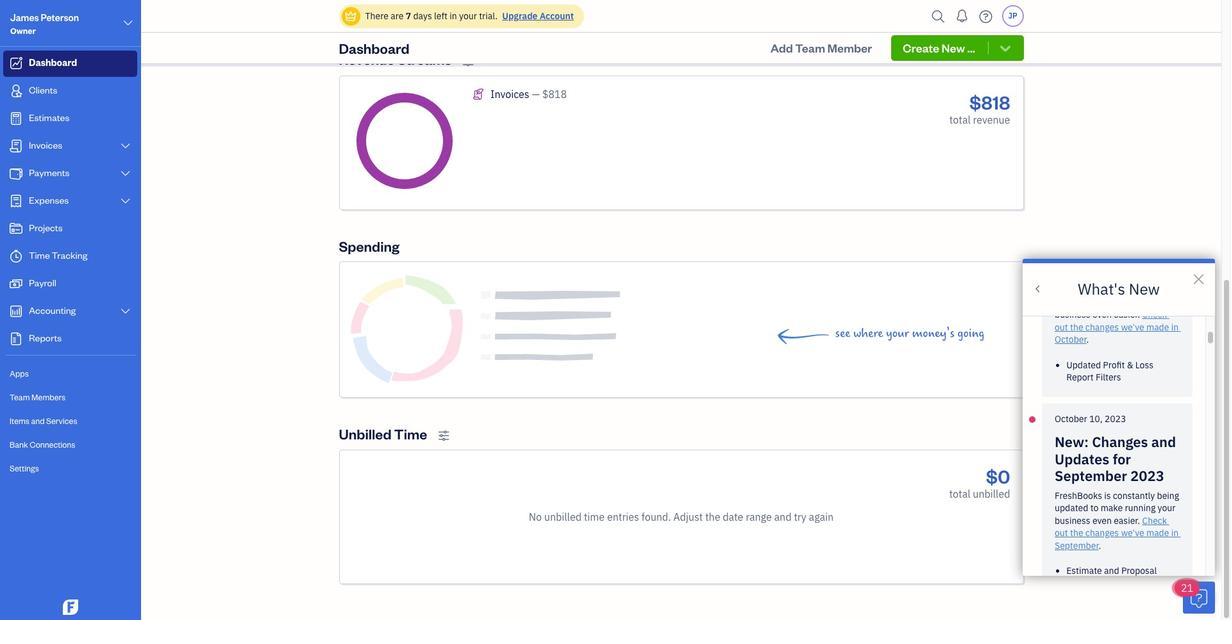 Task type: vqa. For each thing, say whether or not it's contained in the screenshot.
the related to September
yes



Task type: locate. For each thing, give the bounding box(es) containing it.
check out the changes we've made in october link
[[1055, 309, 1181, 346]]

changes inside check out the changes we've made in september
[[1086, 528, 1119, 540]]

1 freshbooks is constantly being updated to make running your business even easier. from the top
[[1055, 284, 1182, 321]]

changes inside check out the changes we've made in october
[[1086, 322, 1119, 333]]

total left $0
[[950, 488, 971, 501]]

the
[[1070, 322, 1084, 333], [705, 511, 721, 524], [1070, 528, 1084, 540]]

1 constantly from the top
[[1113, 284, 1155, 296]]

and inside estimate and proposal share links
[[1104, 566, 1120, 577]]

and up links
[[1104, 566, 1120, 577]]

0 vertical spatial business
[[1055, 309, 1091, 321]]

invoices left — on the top left
[[491, 88, 530, 101]]

2 total from the top
[[950, 488, 971, 501]]

range
[[746, 511, 772, 524]]

the up updated
[[1070, 322, 1084, 333]]

0 vertical spatial out
[[1055, 322, 1068, 333]]

1 vertical spatial business
[[1055, 515, 1091, 527]]

made inside check out the changes we've made in september
[[1147, 528, 1169, 540]]

new: changes and updates for september 2023
[[1055, 433, 1180, 486]]

updated down updates
[[1055, 503, 1089, 514]]

1 vertical spatial october
[[1055, 414, 1087, 425]]

0 vertical spatial made
[[1147, 322, 1169, 333]]

$818 down chevrondown image
[[970, 90, 1010, 114]]

1 updated from the top
[[1055, 297, 1089, 308]]

expense image
[[8, 195, 24, 208]]

2 make from the top
[[1101, 503, 1123, 514]]

even for september
[[1093, 515, 1112, 527]]

0 horizontal spatial dashboard
[[29, 56, 77, 69]]

2 vertical spatial in
[[1172, 528, 1179, 540]]

estimate and proposal share links
[[1067, 566, 1159, 590]]

and right 'items'
[[31, 416, 45, 426]]

1 is from the top
[[1105, 284, 1111, 296]]

your left trial.
[[459, 10, 477, 22]]

we've up "&"
[[1121, 322, 1145, 333]]

the up the estimate
[[1070, 528, 1084, 540]]

changes
[[1086, 322, 1119, 333], [1086, 528, 1119, 540]]

0 vertical spatial even
[[1093, 309, 1112, 321]]

2 constantly from the top
[[1113, 490, 1155, 502]]

1 vertical spatial invoices
[[29, 139, 62, 151]]

changes for october
[[1086, 322, 1119, 333]]

.
[[1087, 334, 1089, 346], [1099, 541, 1101, 552]]

1 vertical spatial constantly
[[1113, 490, 1155, 502]]

time right timer icon
[[29, 249, 50, 262]]

1 out from the top
[[1055, 322, 1068, 333]]

$818
[[542, 88, 567, 101], [970, 90, 1010, 114]]

2023 right 10,
[[1105, 414, 1126, 425]]

try
[[794, 511, 807, 524]]

dashboard down there
[[339, 39, 410, 57]]

2 is from the top
[[1105, 490, 1111, 502]]

2 freshbooks is constantly being updated to make running your business even easier. from the top
[[1055, 490, 1182, 527]]

freshbooks is constantly being updated to make running your business even easier. down new: changes and updates for september 2023
[[1055, 490, 1182, 527]]

1 even from the top
[[1093, 309, 1112, 321]]

filters
[[1096, 372, 1121, 384]]

1 easier. from the top
[[1114, 309, 1140, 321]]

0 vertical spatial .
[[1087, 334, 1089, 346]]

projects link
[[3, 216, 137, 242]]

is
[[1105, 284, 1111, 296], [1105, 490, 1111, 502]]

1 vertical spatial september
[[1055, 541, 1099, 552]]

0 vertical spatial freshbooks
[[1055, 284, 1102, 296]]

1 vertical spatial make
[[1101, 503, 1123, 514]]

1 october from the top
[[1055, 334, 1087, 346]]

being
[[1157, 284, 1180, 296], [1157, 490, 1180, 502]]

your
[[459, 10, 477, 22], [1158, 297, 1176, 308], [886, 326, 909, 341], [1158, 503, 1176, 514]]

we've inside check out the changes we've made in september
[[1121, 528, 1145, 540]]

—
[[532, 88, 540, 101]]

0 vertical spatial new
[[942, 40, 965, 55]]

1 vertical spatial we've
[[1121, 528, 1145, 540]]

0 vertical spatial the
[[1070, 322, 1084, 333]]

0 vertical spatial make
[[1101, 297, 1123, 308]]

made for check out the changes we've made in september
[[1147, 528, 1169, 540]]

1 running from the top
[[1125, 297, 1156, 308]]

1 vertical spatial to
[[1091, 503, 1099, 514]]

1 vertical spatial team
[[10, 393, 30, 403]]

unbilled inside the $0 total unbilled
[[973, 488, 1010, 501]]

. up updated
[[1087, 334, 1089, 346]]

easier. for october
[[1114, 309, 1140, 321]]

are
[[391, 10, 404, 22]]

1 horizontal spatial new
[[1129, 279, 1160, 300]]

×
[[1192, 266, 1206, 289]]

make
[[1101, 297, 1123, 308], [1101, 503, 1123, 514]]

in for check out the changes we've made in september
[[1172, 528, 1179, 540]]

1 vertical spatial easier.
[[1114, 515, 1140, 527]]

easier. for september
[[1114, 515, 1140, 527]]

trial.
[[479, 10, 498, 22]]

0 vertical spatial to
[[1091, 297, 1099, 308]]

made
[[1147, 322, 1169, 333], [1147, 528, 1169, 540]]

payroll
[[29, 277, 56, 289]]

1 vertical spatial .
[[1099, 541, 1101, 552]]

items and services
[[10, 416, 77, 426]]

2 business from the top
[[1055, 515, 1091, 527]]

james peterson owner
[[10, 12, 79, 36]]

0 horizontal spatial time
[[29, 249, 50, 262]]

is for october
[[1105, 284, 1111, 296]]

check inside check out the changes we've made in september
[[1143, 515, 1167, 527]]

made up loss
[[1147, 322, 1169, 333]]

invoices inside "main" element
[[29, 139, 62, 151]]

being for check out the changes we've made in october
[[1157, 284, 1180, 296]]

2 freshbooks from the top
[[1055, 490, 1102, 502]]

out inside check out the changes we've made in september
[[1055, 528, 1068, 540]]

1 total from the top
[[950, 113, 971, 126]]

1 vertical spatial total
[[950, 488, 971, 501]]

we've inside check out the changes we've made in october
[[1121, 322, 1145, 333]]

updated up check out the changes we've made in october
[[1055, 297, 1089, 308]]

make up check out the changes we've made in september link at the bottom right of the page
[[1101, 503, 1123, 514]]

september
[[1055, 467, 1127, 486], [1055, 541, 1099, 552]]

0 vertical spatial being
[[1157, 284, 1180, 296]]

0 vertical spatial time
[[29, 249, 50, 262]]

1 horizontal spatial unbilled
[[973, 488, 1010, 501]]

members
[[31, 393, 65, 403]]

adjust
[[674, 511, 703, 524]]

1 being from the top
[[1157, 284, 1180, 296]]

0 vertical spatial unbilled
[[973, 488, 1010, 501]]

1 horizontal spatial .
[[1099, 541, 1101, 552]]

running up check out the changes we've made in october link
[[1125, 297, 1156, 308]]

dashboard image
[[8, 57, 24, 70]]

freshbooks is constantly being updated to make running your business even easier. for october
[[1055, 284, 1182, 321]]

0 vertical spatial is
[[1105, 284, 1111, 296]]

new inside group
[[1129, 279, 1160, 300]]

we've
[[1121, 322, 1145, 333], [1121, 528, 1145, 540]]

chevron large down image inside accounting link
[[120, 307, 131, 317]]

2 changes from the top
[[1086, 528, 1119, 540]]

accounting
[[29, 305, 76, 317]]

client image
[[8, 85, 24, 97]]

running
[[1125, 297, 1156, 308], [1125, 503, 1156, 514]]

payroll link
[[3, 271, 137, 298]]

2023 inside new: changes and updates for september 2023
[[1131, 467, 1165, 486]]

the left the date
[[705, 511, 721, 524]]

out for september
[[1055, 528, 1068, 540]]

0 horizontal spatial new
[[942, 40, 965, 55]]

0 vertical spatial updated
[[1055, 297, 1089, 308]]

0 vertical spatial total
[[950, 113, 971, 126]]

0 vertical spatial running
[[1125, 297, 1156, 308]]

expenses
[[29, 194, 69, 207]]

freshbooks is constantly being updated to make running your business even easier. up the profit
[[1055, 284, 1182, 321]]

constantly down for
[[1113, 490, 1155, 502]]

0 horizontal spatial .
[[1087, 334, 1089, 346]]

$818 right — on the top left
[[542, 88, 567, 101]]

even down what's
[[1093, 309, 1112, 321]]

chevron large down image
[[122, 15, 134, 31], [120, 141, 131, 151], [120, 196, 131, 207], [120, 307, 131, 317]]

peterson
[[41, 12, 79, 24]]

dashboard up clients
[[29, 56, 77, 69]]

in inside check out the changes we've made in october
[[1172, 322, 1179, 333]]

running for check out the changes we've made in october
[[1125, 297, 1156, 308]]

1 horizontal spatial time
[[394, 425, 427, 443]]

freshbooks image
[[60, 600, 81, 616]]

1 vertical spatial updated
[[1055, 503, 1089, 514]]

1 we've from the top
[[1121, 322, 1145, 333]]

in inside check out the changes we've made in september
[[1172, 528, 1179, 540]]

2 running from the top
[[1125, 503, 1156, 514]]

1 vertical spatial freshbooks
[[1055, 490, 1102, 502]]

0 vertical spatial september
[[1055, 467, 1127, 486]]

&
[[1127, 360, 1134, 371]]

0 vertical spatial invoices
[[491, 88, 530, 101]]

made up proposal
[[1147, 528, 1169, 540]]

2 made from the top
[[1147, 528, 1169, 540]]

in
[[450, 10, 457, 22], [1172, 322, 1179, 333], [1172, 528, 1179, 540]]

bank
[[10, 440, 28, 450]]

and right changes
[[1152, 433, 1176, 452]]

october
[[1055, 334, 1087, 346], [1055, 414, 1087, 425]]

1 vertical spatial even
[[1093, 515, 1112, 527]]

freshbooks down updates
[[1055, 490, 1102, 502]]

2 we've from the top
[[1121, 528, 1145, 540]]

new left …
[[942, 40, 965, 55]]

1 vertical spatial new
[[1129, 279, 1160, 300]]

september down new:
[[1055, 467, 1127, 486]]

0 vertical spatial easier.
[[1114, 309, 1140, 321]]

profit
[[1103, 360, 1125, 371]]

1 vertical spatial 2023
[[1131, 467, 1165, 486]]

your up check out the changes we've made in september link at the bottom right of the page
[[1158, 503, 1176, 514]]

freshbooks up check out the changes we've made in october link
[[1055, 284, 1102, 296]]

2 updated from the top
[[1055, 503, 1089, 514]]

1 horizontal spatial invoices
[[491, 88, 530, 101]]

chevron large down image inside expenses link
[[120, 196, 131, 207]]

easier. down what's new
[[1114, 309, 1140, 321]]

updated for check out the changes we've made in september
[[1055, 503, 1089, 514]]

money image
[[8, 278, 24, 291]]

being down new: changes and updates for september 2023
[[1157, 490, 1180, 502]]

make up check out the changes we've made in october
[[1101, 297, 1123, 308]]

add team member
[[771, 40, 872, 55]]

main element
[[0, 0, 173, 621]]

chevron large down image for accounting
[[120, 307, 131, 317]]

tracking
[[52, 249, 87, 262]]

2 check from the top
[[1143, 515, 1167, 527]]

0 vertical spatial constantly
[[1113, 284, 1155, 296]]

chart image
[[8, 305, 24, 318]]

team
[[795, 40, 825, 55], [10, 393, 30, 403]]

total for $818
[[950, 113, 971, 126]]

we've up proposal
[[1121, 528, 1145, 540]]

to
[[1091, 297, 1099, 308], [1091, 503, 1099, 514]]

items
[[10, 416, 29, 426]]

to up check out the changes we've made in october
[[1091, 297, 1099, 308]]

business for check out the changes we've made in october
[[1055, 309, 1091, 321]]

is down new: changes and updates for september 2023
[[1105, 490, 1111, 502]]

out for october
[[1055, 322, 1068, 333]]

0 vertical spatial october
[[1055, 334, 1087, 346]]

revenue
[[339, 50, 395, 68]]

1 horizontal spatial team
[[795, 40, 825, 55]]

in for check out the changes we've made in october
[[1172, 322, 1179, 333]]

check down what's new
[[1143, 309, 1167, 321]]

0 vertical spatial freshbooks is constantly being updated to make running your business even easier.
[[1055, 284, 1182, 321]]

to up check out the changes we've made in september
[[1091, 503, 1099, 514]]

september up the estimate
[[1055, 541, 1099, 552]]

new inside dropdown button
[[942, 40, 965, 55]]

out
[[1055, 322, 1068, 333], [1055, 528, 1068, 540]]

1 vertical spatial is
[[1105, 490, 1111, 502]]

the inside check out the changes we've made in october
[[1070, 322, 1084, 333]]

0 horizontal spatial 2023
[[1105, 414, 1126, 425]]

estimate
[[1067, 566, 1102, 577]]

1 to from the top
[[1091, 297, 1099, 308]]

october up updated
[[1055, 334, 1087, 346]]

2023
[[1105, 414, 1126, 425], [1131, 467, 1165, 486]]

0 vertical spatial changes
[[1086, 322, 1119, 333]]

1 vertical spatial made
[[1147, 528, 1169, 540]]

out inside check out the changes we've made in october
[[1055, 322, 1068, 333]]

there are 7 days left in your trial. upgrade account
[[365, 10, 574, 22]]

the inside check out the changes we've made in september
[[1070, 528, 1084, 540]]

2 out from the top
[[1055, 528, 1068, 540]]

0 horizontal spatial invoices
[[29, 139, 62, 151]]

made inside check out the changes we've made in october
[[1147, 322, 1169, 333]]

chevron large down image inside invoices link
[[120, 141, 131, 151]]

being left × button
[[1157, 284, 1180, 296]]

1 vertical spatial check
[[1143, 515, 1167, 527]]

2023 down changes
[[1131, 467, 1165, 486]]

even
[[1093, 309, 1112, 321], [1093, 515, 1112, 527]]

unbilled
[[973, 488, 1010, 501], [544, 511, 582, 524]]

1 vertical spatial unbilled
[[544, 511, 582, 524]]

make for october
[[1101, 297, 1123, 308]]

being for check out the changes we've made in september
[[1157, 490, 1180, 502]]

changes up the estimate
[[1086, 528, 1119, 540]]

2 september from the top
[[1055, 541, 1099, 552]]

easier. up proposal
[[1114, 515, 1140, 527]]

constantly
[[1113, 284, 1155, 296], [1113, 490, 1155, 502]]

1 changes from the top
[[1086, 322, 1119, 333]]

business for check out the changes we've made in september
[[1055, 515, 1091, 527]]

october inside check out the changes we've made in october
[[1055, 334, 1087, 346]]

expenses link
[[3, 189, 137, 215]]

1 make from the top
[[1101, 297, 1123, 308]]

. up the estimate
[[1099, 541, 1101, 552]]

total inside the $0 total unbilled
[[950, 488, 971, 501]]

1 made from the top
[[1147, 322, 1169, 333]]

0 vertical spatial team
[[795, 40, 825, 55]]

is up check out the changes we've made in october link
[[1105, 284, 1111, 296]]

and inside new: changes and updates for september 2023
[[1152, 433, 1176, 452]]

out up updated
[[1055, 322, 1068, 333]]

total for $0
[[950, 488, 971, 501]]

we've for proposal
[[1121, 528, 1145, 540]]

1 vertical spatial running
[[1125, 503, 1156, 514]]

2 to from the top
[[1091, 503, 1099, 514]]

updated for check out the changes we've made in october
[[1055, 297, 1089, 308]]

$0
[[986, 464, 1010, 489]]

unbilled time
[[339, 425, 427, 443]]

total left revenue
[[950, 113, 971, 126]]

business up the estimate
[[1055, 515, 1091, 527]]

changes down what's
[[1086, 322, 1119, 333]]

check up proposal
[[1143, 515, 1167, 527]]

total inside the '$818 total revenue'
[[950, 113, 971, 126]]

1 horizontal spatial 2023
[[1131, 467, 1165, 486]]

1 freshbooks from the top
[[1055, 284, 1102, 296]]

dashboard link
[[3, 51, 137, 77]]

0 horizontal spatial team
[[10, 393, 30, 403]]

1 vertical spatial freshbooks is constantly being updated to make running your business even easier.
[[1055, 490, 1182, 527]]

2 easier. from the top
[[1114, 515, 1140, 527]]

2 vertical spatial the
[[1070, 528, 1084, 540]]

1 check from the top
[[1143, 309, 1167, 321]]

check out the changes we've made in september
[[1055, 515, 1181, 552]]

1 september from the top
[[1055, 467, 1127, 486]]

1 vertical spatial time
[[394, 425, 427, 443]]

2 even from the top
[[1093, 515, 1112, 527]]

1 vertical spatial out
[[1055, 528, 1068, 540]]

september inside check out the changes we've made in september
[[1055, 541, 1099, 552]]

invoices
[[491, 88, 530, 101], [29, 139, 62, 151]]

is for september
[[1105, 490, 1111, 502]]

0 horizontal spatial unbilled
[[544, 511, 582, 524]]

made for check out the changes we've made in october
[[1147, 322, 1169, 333]]

items and services link
[[3, 410, 137, 433]]

running up check out the changes we've made in september
[[1125, 503, 1156, 514]]

see where your money's going
[[835, 326, 985, 341]]

constantly up check out the changes we've made in october link
[[1113, 284, 1155, 296]]

time left "unbilled time filters" 'icon'
[[394, 425, 427, 443]]

1 vertical spatial in
[[1172, 322, 1179, 333]]

even up the estimate
[[1093, 515, 1112, 527]]

out up the estimate
[[1055, 528, 1068, 540]]

1 vertical spatial being
[[1157, 490, 1180, 502]]

loss
[[1136, 360, 1154, 371]]

1 vertical spatial changes
[[1086, 528, 1119, 540]]

1 business from the top
[[1055, 309, 1091, 321]]

updated profit & loss report filters
[[1067, 360, 1156, 384]]

dashboard inside "main" element
[[29, 56, 77, 69]]

team right add
[[795, 40, 825, 55]]

where
[[854, 326, 883, 341]]

new right what's
[[1129, 279, 1160, 300]]

business down what's
[[1055, 309, 1091, 321]]

0 vertical spatial we've
[[1121, 322, 1145, 333]]

team up 'items'
[[10, 393, 30, 403]]

2 being from the top
[[1157, 490, 1180, 502]]

october up new:
[[1055, 414, 1087, 425]]

× button
[[1192, 266, 1206, 289]]

entries
[[607, 511, 639, 524]]

time
[[584, 511, 605, 524]]

0 horizontal spatial $818
[[542, 88, 567, 101]]

invoices down estimates
[[29, 139, 62, 151]]

1 horizontal spatial $818
[[970, 90, 1010, 114]]

check inside check out the changes we've made in october
[[1143, 309, 1167, 321]]

business
[[1055, 309, 1091, 321], [1055, 515, 1091, 527]]

new for create
[[942, 40, 965, 55]]

0 vertical spatial check
[[1143, 309, 1167, 321]]



Task type: describe. For each thing, give the bounding box(es) containing it.
and inside 'link'
[[31, 416, 45, 426]]

timer image
[[8, 250, 24, 263]]

add
[[771, 40, 793, 55]]

time inside "main" element
[[29, 249, 50, 262]]

time tracking
[[29, 249, 87, 262]]

no unbilled time entries found. adjust the date range and try again
[[529, 511, 834, 524]]

payment image
[[8, 167, 24, 180]]

share
[[1067, 578, 1090, 590]]

proposal
[[1122, 566, 1157, 577]]

upgrade
[[502, 10, 538, 22]]

found.
[[642, 511, 671, 524]]

settings link
[[3, 458, 137, 480]]

chevron large down image for invoices
[[120, 141, 131, 151]]

updates
[[1055, 450, 1110, 469]]

create new … button
[[892, 35, 1024, 61]]

to for october
[[1091, 297, 1099, 308]]

unbilled time filters image
[[438, 430, 450, 442]]

settings
[[10, 464, 39, 474]]

7
[[406, 10, 411, 22]]

streams
[[397, 50, 452, 68]]

member
[[828, 40, 872, 55]]

estimate image
[[8, 112, 24, 125]]

report
[[1067, 372, 1094, 384]]

account
[[540, 10, 574, 22]]

revenue
[[973, 113, 1010, 126]]

$818 inside the '$818 total revenue'
[[970, 90, 1010, 114]]

there
[[365, 10, 389, 22]]

september inside new: changes and updates for september 2023
[[1055, 467, 1127, 486]]

invoices for invoices
[[29, 139, 62, 151]]

project image
[[8, 223, 24, 235]]

check for check out the changes we've made in september
[[1143, 515, 1167, 527]]

payments
[[29, 167, 70, 179]]

apps
[[10, 369, 29, 379]]

reports
[[29, 332, 62, 344]]

invoice image
[[8, 140, 24, 153]]

your right where on the bottom right of page
[[886, 326, 909, 341]]

days
[[413, 10, 432, 22]]

create new …
[[903, 40, 975, 55]]

team inside 'link'
[[10, 393, 30, 403]]

apps link
[[3, 363, 137, 385]]

invoices for invoices — $818
[[491, 88, 530, 101]]

and left try
[[774, 511, 792, 524]]

your up check out the changes we've made in october link
[[1158, 297, 1176, 308]]

add team member button
[[759, 35, 884, 61]]

search image
[[928, 7, 949, 26]]

for
[[1113, 450, 1131, 469]]

time tracking link
[[3, 244, 137, 270]]

spending
[[339, 237, 399, 255]]

. for september
[[1099, 541, 1101, 552]]

we've for &
[[1121, 322, 1145, 333]]

team inside button
[[795, 40, 825, 55]]

freshbooks is constantly being updated to make running your business even easier. for september
[[1055, 490, 1182, 527]]

constantly for check out the changes we've made in october
[[1113, 284, 1155, 296]]

chevrondown image
[[998, 42, 1013, 55]]

october 10, 2023
[[1055, 414, 1126, 425]]

to for september
[[1091, 503, 1099, 514]]

. for october
[[1087, 334, 1089, 346]]

21
[[1181, 582, 1194, 595]]

new for what's
[[1129, 279, 1160, 300]]

go to help image
[[976, 7, 996, 26]]

what's new group
[[1023, 195, 1215, 607]]

even for october
[[1093, 309, 1112, 321]]

bank connections link
[[3, 434, 137, 457]]

1 vertical spatial the
[[705, 511, 721, 524]]

going
[[958, 326, 985, 341]]

date
[[723, 511, 744, 524]]

the for october
[[1070, 322, 1084, 333]]

0 vertical spatial in
[[450, 10, 457, 22]]

owner
[[10, 26, 36, 36]]

21 button
[[1175, 580, 1215, 614]]

check out the changes we've made in september link
[[1055, 515, 1181, 552]]

0 vertical spatial 2023
[[1105, 414, 1126, 425]]

crown image
[[344, 9, 358, 23]]

resource center badge image
[[1183, 582, 1215, 614]]

report image
[[8, 333, 24, 346]]

clients link
[[3, 78, 137, 105]]

see
[[835, 326, 851, 341]]

freshbooks for check out the changes we've made in october
[[1055, 284, 1102, 296]]

create
[[903, 40, 940, 55]]

…
[[968, 40, 975, 55]]

chevron large down image for expenses
[[120, 196, 131, 207]]

jp button
[[1002, 5, 1024, 27]]

make for september
[[1101, 503, 1123, 514]]

upgrade account link
[[500, 10, 574, 22]]

invoices — $818
[[491, 88, 567, 101]]

notifications image
[[952, 3, 973, 29]]

2 october from the top
[[1055, 414, 1087, 425]]

chevron large down image
[[120, 169, 131, 179]]

10,
[[1090, 414, 1103, 425]]

1 horizontal spatial dashboard
[[339, 39, 410, 57]]

clients
[[29, 84, 57, 96]]

running for check out the changes we've made in september
[[1125, 503, 1156, 514]]

team members
[[10, 393, 65, 403]]

accounting link
[[3, 299, 137, 325]]

estimates link
[[3, 106, 137, 132]]

$0 total unbilled
[[950, 464, 1010, 501]]

team members link
[[3, 387, 137, 409]]

bank connections
[[10, 440, 75, 450]]

check out the changes we've made in october
[[1055, 309, 1181, 346]]

freshbooks for check out the changes we've made in september
[[1055, 490, 1102, 502]]

unbilled
[[339, 425, 392, 443]]

what's
[[1078, 279, 1125, 300]]

money's
[[912, 326, 955, 341]]

constantly for check out the changes we've made in september
[[1113, 490, 1155, 502]]

revenue streams filters image
[[462, 55, 474, 67]]

james
[[10, 12, 39, 24]]

invoices link
[[3, 133, 137, 160]]

again
[[809, 511, 834, 524]]

payments link
[[3, 161, 137, 187]]

reports link
[[3, 326, 137, 353]]

projects
[[29, 222, 63, 234]]

links
[[1092, 578, 1113, 590]]

no
[[529, 511, 542, 524]]

check for check out the changes we've made in october
[[1143, 309, 1167, 321]]

connections
[[30, 440, 75, 450]]

services
[[46, 416, 77, 426]]

changes for september
[[1086, 528, 1119, 540]]

changes
[[1092, 433, 1148, 452]]

estimates
[[29, 112, 69, 124]]

the for september
[[1070, 528, 1084, 540]]

what's new
[[1078, 279, 1160, 300]]

new:
[[1055, 433, 1089, 452]]



